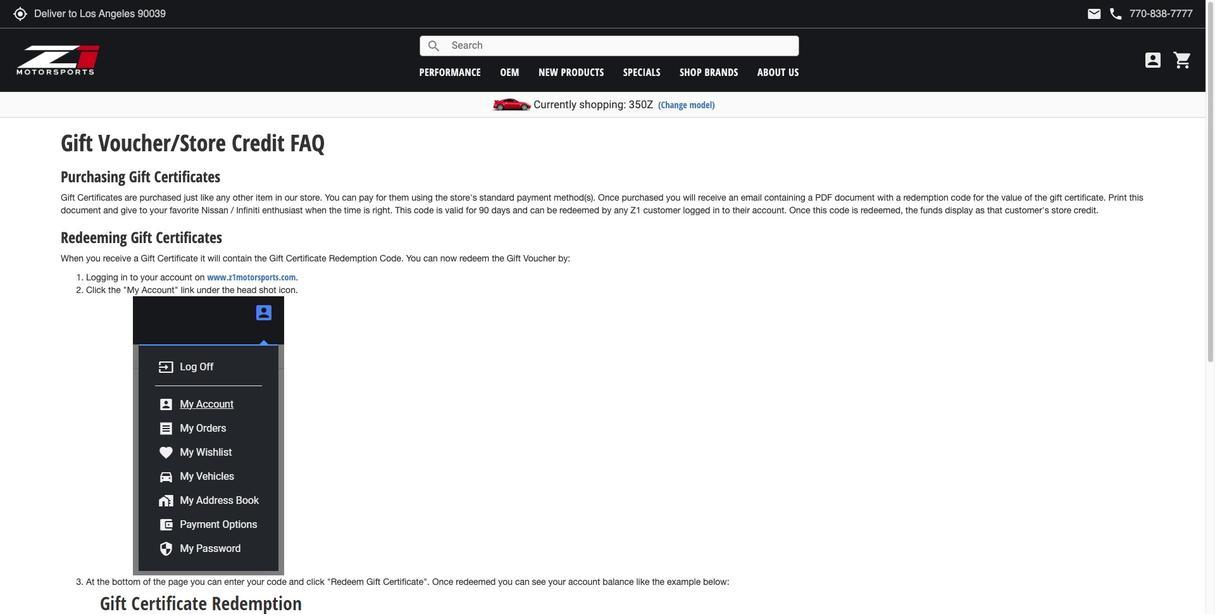 Task type: locate. For each thing, give the bounding box(es) containing it.
to up "my
[[130, 273, 138, 283]]

any up nissan
[[216, 193, 230, 203]]

your up account"
[[140, 273, 158, 283]]

my_location
[[13, 6, 28, 22]]

1 horizontal spatial will
[[683, 193, 696, 203]]

in
[[275, 193, 282, 203], [713, 205, 720, 215], [121, 273, 128, 283]]

your right enter
[[247, 577, 264, 587]]

in right logged
[[713, 205, 720, 215]]

redemption
[[329, 254, 378, 264]]

nissan
[[202, 205, 228, 215]]

when
[[305, 205, 327, 215]]

redeeming
[[61, 227, 127, 248]]

0 horizontal spatial certificate
[[158, 254, 198, 264]]

0 vertical spatial of
[[1025, 193, 1033, 203]]

this
[[1130, 193, 1144, 203], [813, 205, 828, 215]]

this down pdf
[[813, 205, 828, 215]]

is
[[364, 205, 370, 215], [437, 205, 443, 215], [852, 205, 859, 215]]

document up redeeming
[[61, 205, 101, 215]]

0 vertical spatial receive
[[698, 193, 727, 203]]

at the bottom of the page you can enter your code and click "redeem gift certificate". once redeemed you can see your account balance like the example below:
[[86, 577, 730, 587]]

1 vertical spatial will
[[208, 254, 220, 264]]

a
[[809, 193, 813, 203], [897, 193, 901, 203], [134, 254, 138, 264]]

will up logged
[[683, 193, 696, 203]]

1 horizontal spatial certificate
[[286, 254, 327, 264]]

once
[[598, 193, 620, 203], [790, 205, 811, 215], [432, 577, 454, 587]]

account up the link
[[160, 273, 192, 283]]

faq
[[290, 127, 325, 158]]

1 horizontal spatial you
[[406, 254, 421, 264]]

1 vertical spatial redeemed
[[456, 577, 496, 587]]

1 horizontal spatial any
[[614, 205, 629, 215]]

1 vertical spatial certificates
[[77, 193, 122, 203]]

2 horizontal spatial and
[[513, 205, 528, 215]]

1 vertical spatial like
[[637, 577, 650, 587]]

the right the redeem
[[492, 254, 505, 264]]

any right by
[[614, 205, 629, 215]]

2 horizontal spatial in
[[713, 205, 720, 215]]

1 vertical spatial receive
[[103, 254, 131, 264]]

for left 90
[[466, 205, 477, 215]]

2 vertical spatial certificates
[[156, 227, 222, 248]]

once right the certificate".
[[432, 577, 454, 587]]

will inside redeeming gift certificates when you receive a gift certificate it will contain the gift certificate redemption code. you can now redeem the gift voucher by:
[[208, 254, 220, 264]]

1 horizontal spatial like
[[637, 577, 650, 587]]

item
[[256, 193, 273, 203]]

of up customer's
[[1025, 193, 1033, 203]]

gift down purchasing
[[61, 193, 75, 203]]

to right the give
[[139, 205, 147, 215]]

the
[[436, 193, 448, 203], [987, 193, 1000, 203], [1035, 193, 1048, 203], [329, 205, 342, 215], [906, 205, 919, 215], [255, 254, 267, 264], [492, 254, 505, 264], [108, 285, 121, 295], [222, 285, 235, 295], [97, 577, 110, 587], [153, 577, 166, 587], [653, 577, 665, 587]]

code
[[952, 193, 971, 203], [414, 205, 434, 215], [830, 205, 850, 215], [267, 577, 287, 587]]

and left the give
[[103, 205, 118, 215]]

mail link
[[1088, 6, 1103, 22]]

this right print
[[1130, 193, 1144, 203]]

0 vertical spatial certificates
[[154, 166, 221, 187]]

you up when
[[325, 193, 340, 203]]

of
[[1025, 193, 1033, 203], [143, 577, 151, 587]]

redeemed left the see
[[456, 577, 496, 587]]

0 vertical spatial once
[[598, 193, 620, 203]]

1 horizontal spatial account
[[569, 577, 601, 587]]

gift up purchasing
[[61, 127, 93, 158]]

certificates inside redeeming gift certificates when you receive a gift certificate it will contain the gift certificate redemption code. you can now redeem the gift voucher by:
[[156, 227, 222, 248]]

you up customer
[[666, 193, 681, 203]]

0 horizontal spatial for
[[376, 193, 387, 203]]

certificates down purchasing
[[77, 193, 122, 203]]

receive inside the gift certificates are purchased just like any other item in our store. you can pay for them using the store's standard payment method(s). once purchased you will receive an email containing a pdf document with a redemption code for the value of the gift certificate. print this document and give to your favorite nissan / infiniti enthusiast when the time is right. this code is valid for 90 days and can be redeemed by any z1 customer logged in to their account. once this code is redeemed, the funds display as that customer's store credit.
[[698, 193, 727, 203]]

is left valid
[[437, 205, 443, 215]]

code left click
[[267, 577, 287, 587]]

in up "my
[[121, 273, 128, 283]]

2 horizontal spatial is
[[852, 205, 859, 215]]

a left pdf
[[809, 193, 813, 203]]

gift up account"
[[141, 254, 155, 264]]

0 horizontal spatial in
[[121, 273, 128, 283]]

1 certificate from the left
[[158, 254, 198, 264]]

receive up logging
[[103, 254, 131, 264]]

of right bottom
[[143, 577, 151, 587]]

the up valid
[[436, 193, 448, 203]]

0 horizontal spatial any
[[216, 193, 230, 203]]

0 vertical spatial any
[[216, 193, 230, 203]]

you
[[666, 193, 681, 203], [86, 254, 101, 264], [191, 577, 205, 587], [498, 577, 513, 587]]

certificates for purchasing gift certificates
[[154, 166, 221, 187]]

account
[[160, 273, 192, 283], [569, 577, 601, 587]]

using
[[412, 193, 433, 203]]

days
[[492, 205, 511, 215]]

and down payment
[[513, 205, 528, 215]]

purchased up z1
[[622, 193, 664, 203]]

like up nissan
[[201, 193, 214, 203]]

you right page at the left of page
[[191, 577, 205, 587]]

print
[[1109, 193, 1128, 203]]

is left the redeemed,
[[852, 205, 859, 215]]

new products link
[[539, 65, 605, 79]]

can down payment
[[530, 205, 545, 215]]

account left 'balance'
[[569, 577, 601, 587]]

purchasing gift certificates
[[61, 166, 221, 187]]

0 horizontal spatial will
[[208, 254, 220, 264]]

your left the favorite
[[150, 205, 167, 215]]

you right code.
[[406, 254, 421, 264]]

0 horizontal spatial redeemed
[[456, 577, 496, 587]]

gift
[[61, 127, 93, 158], [129, 166, 151, 187], [61, 193, 75, 203], [131, 227, 152, 248], [141, 254, 155, 264], [269, 254, 284, 264], [507, 254, 521, 264], [367, 577, 381, 587]]

this
[[395, 205, 412, 215]]

0 vertical spatial document
[[835, 193, 875, 203]]

click
[[307, 577, 325, 587]]

0 horizontal spatial you
[[325, 193, 340, 203]]

receive inside redeeming gift certificates when you receive a gift certificate it will contain the gift certificate redemption code. you can now redeem the gift voucher by:
[[103, 254, 131, 264]]

any
[[216, 193, 230, 203], [614, 205, 629, 215]]

document
[[835, 193, 875, 203], [61, 205, 101, 215]]

0 vertical spatial you
[[325, 193, 340, 203]]

3 is from the left
[[852, 205, 859, 215]]

and
[[103, 205, 118, 215], [513, 205, 528, 215], [289, 577, 304, 587]]

1 horizontal spatial purchased
[[622, 193, 664, 203]]

once up by
[[598, 193, 620, 203]]

2 vertical spatial in
[[121, 273, 128, 283]]

will right the it
[[208, 254, 220, 264]]

in left our on the left of the page
[[275, 193, 282, 203]]

0 horizontal spatial a
[[134, 254, 138, 264]]

and left click
[[289, 577, 304, 587]]

like right 'balance'
[[637, 577, 650, 587]]

code up display
[[952, 193, 971, 203]]

90
[[479, 205, 489, 215]]

certificates for redeeming gift certificates when you receive a gift certificate it will contain the gift certificate redemption code. you can now redeem the gift voucher by:
[[156, 227, 222, 248]]

1 is from the left
[[364, 205, 370, 215]]

the up that at the right top of page
[[987, 193, 1000, 203]]

products
[[561, 65, 605, 79]]

.
[[296, 273, 298, 283]]

certificates up just
[[154, 166, 221, 187]]

0 horizontal spatial purchased
[[140, 193, 181, 203]]

like
[[201, 193, 214, 203], [637, 577, 650, 587]]

in inside logging in to your account on www.z1motorsports.com .
[[121, 273, 128, 283]]

logging
[[86, 273, 118, 283]]

0 vertical spatial in
[[275, 193, 282, 203]]

certificates up the it
[[156, 227, 222, 248]]

enthusiast
[[262, 205, 303, 215]]

under
[[197, 285, 220, 295]]

a right with
[[897, 193, 901, 203]]

infiniti
[[236, 205, 260, 215]]

gift voucher/store credit faq
[[61, 127, 325, 158]]

1 vertical spatial any
[[614, 205, 629, 215]]

your inside the gift certificates are purchased just like any other item in our store. you can pay for them using the store's standard payment method(s). once purchased you will receive an email containing a pdf document with a redemption code for the value of the gift certificate. print this document and give to your favorite nissan / infiniti enthusiast when the time is right. this code is valid for 90 days and can be redeemed by any z1 customer logged in to their account. once this code is redeemed, the funds display as that customer's store credit.
[[150, 205, 167, 215]]

certificate up logging in to your account on www.z1motorsports.com .
[[158, 254, 198, 264]]

0 horizontal spatial of
[[143, 577, 151, 587]]

gift down the give
[[131, 227, 152, 248]]

just
[[184, 193, 198, 203]]

1 horizontal spatial receive
[[698, 193, 727, 203]]

0 horizontal spatial document
[[61, 205, 101, 215]]

certificate up "." on the left
[[286, 254, 327, 264]]

specials link
[[624, 65, 661, 79]]

(change model) link
[[659, 99, 715, 111]]

receive
[[698, 193, 727, 203], [103, 254, 131, 264]]

the left example
[[653, 577, 665, 587]]

a inside redeeming gift certificates when you receive a gift certificate it will contain the gift certificate redemption code. you can now redeem the gift voucher by:
[[134, 254, 138, 264]]

can left now
[[424, 254, 438, 264]]

0 vertical spatial this
[[1130, 193, 1144, 203]]

shot
[[259, 285, 276, 295]]

example
[[667, 577, 701, 587]]

0 horizontal spatial receive
[[103, 254, 131, 264]]

link
[[181, 285, 194, 295]]

your inside logging in to your account on www.z1motorsports.com .
[[140, 273, 158, 283]]

/
[[231, 205, 234, 215]]

you up logging
[[86, 254, 101, 264]]

code down "using"
[[414, 205, 434, 215]]

a up "my
[[134, 254, 138, 264]]

document up the redeemed,
[[835, 193, 875, 203]]

certificate".
[[383, 577, 430, 587]]

favorite
[[170, 205, 199, 215]]

1 vertical spatial this
[[813, 205, 828, 215]]

0 horizontal spatial once
[[432, 577, 454, 587]]

0 horizontal spatial account
[[160, 273, 192, 283]]

0 vertical spatial like
[[201, 193, 214, 203]]

shopping_cart
[[1173, 50, 1194, 70]]

1 horizontal spatial this
[[1130, 193, 1144, 203]]

purchasing
[[61, 166, 125, 187]]

head
[[237, 285, 257, 295]]

is down pay
[[364, 205, 370, 215]]

purchased up the favorite
[[140, 193, 181, 203]]

0 horizontal spatial this
[[813, 205, 828, 215]]

new
[[539, 65, 559, 79]]

you inside the gift certificates are purchased just like any other item in our store. you can pay for them using the store's standard payment method(s). once purchased you will receive an email containing a pdf document with a redemption code for the value of the gift certificate. print this document and give to your favorite nissan / infiniti enthusiast when the time is right. this code is valid for 90 days and can be redeemed by any z1 customer logged in to their account. once this code is redeemed, the funds display as that customer's store credit.
[[325, 193, 340, 203]]

redeeming gift certificates when you receive a gift certificate it will contain the gift certificate redemption code. you can now redeem the gift voucher by:
[[61, 227, 571, 264]]

purchased
[[140, 193, 181, 203], [622, 193, 664, 203]]

shop
[[680, 65, 702, 79]]

once down the containing
[[790, 205, 811, 215]]

to inside logging in to your account on www.z1motorsports.com .
[[130, 273, 138, 283]]

0 horizontal spatial is
[[364, 205, 370, 215]]

0 vertical spatial will
[[683, 193, 696, 203]]

1 horizontal spatial of
[[1025, 193, 1033, 203]]

1 horizontal spatial document
[[835, 193, 875, 203]]

0 vertical spatial redeemed
[[560, 205, 600, 215]]

for up right.
[[376, 193, 387, 203]]

about us
[[758, 65, 800, 79]]

1 horizontal spatial for
[[466, 205, 477, 215]]

code.
[[380, 254, 404, 264]]

certificate.
[[1065, 193, 1107, 203]]

now
[[441, 254, 457, 264]]

2 horizontal spatial once
[[790, 205, 811, 215]]

the left gift
[[1035, 193, 1048, 203]]

to down the an
[[723, 205, 731, 215]]

1 vertical spatial you
[[406, 254, 421, 264]]

for
[[376, 193, 387, 203], [974, 193, 985, 203], [466, 205, 477, 215]]

1 horizontal spatial redeemed
[[560, 205, 600, 215]]

give
[[121, 205, 137, 215]]

the left time
[[329, 205, 342, 215]]

voucher
[[524, 254, 556, 264]]

0 vertical spatial account
[[160, 273, 192, 283]]

for up as at the right
[[974, 193, 985, 203]]

0 horizontal spatial to
[[130, 273, 138, 283]]

below:
[[704, 577, 730, 587]]

contain
[[223, 254, 252, 264]]

the down the redemption
[[906, 205, 919, 215]]

redeemed down method(s).
[[560, 205, 600, 215]]

receive up logged
[[698, 193, 727, 203]]

1 vertical spatial account
[[569, 577, 601, 587]]

pay
[[359, 193, 374, 203]]

0 horizontal spatial like
[[201, 193, 214, 203]]

can
[[342, 193, 357, 203], [530, 205, 545, 215], [424, 254, 438, 264], [208, 577, 222, 587], [515, 577, 530, 587]]

2 vertical spatial once
[[432, 577, 454, 587]]

1 horizontal spatial and
[[289, 577, 304, 587]]

www.z1motorsports.com
[[207, 271, 296, 283]]

by
[[602, 205, 612, 215]]

1 horizontal spatial is
[[437, 205, 443, 215]]



Task type: vqa. For each thing, say whether or not it's contained in the screenshot.
'OEM VQ / VR Flywheel Alignment Dowel'
no



Task type: describe. For each thing, give the bounding box(es) containing it.
be
[[547, 205, 557, 215]]

other
[[233, 193, 253, 203]]

1 vertical spatial once
[[790, 205, 811, 215]]

gift inside the gift certificates are purchased just like any other item in our store. you can pay for them using the store's standard payment method(s). once purchased you will receive an email containing a pdf document with a redemption code for the value of the gift certificate. print this document and give to your favorite nissan / infiniti enthusiast when the time is right. this code is valid for 90 days and can be redeemed by any z1 customer logged in to their account. once this code is redeemed, the funds display as that customer's store credit.
[[61, 193, 75, 203]]

store.
[[300, 193, 323, 203]]

1 vertical spatial in
[[713, 205, 720, 215]]

1 horizontal spatial a
[[809, 193, 813, 203]]

certificates inside the gift certificates are purchased just like any other item in our store. you can pay for them using the store's standard payment method(s). once purchased you will receive an email containing a pdf document with a redemption code for the value of the gift certificate. print this document and give to your favorite nissan / infiniti enthusiast when the time is right. this code is valid for 90 days and can be redeemed by any z1 customer logged in to their account. once this code is redeemed, the funds display as that customer's store credit.
[[77, 193, 122, 203]]

logging in to your account on www.z1motorsports.com .
[[86, 271, 301, 283]]

1 horizontal spatial in
[[275, 193, 282, 203]]

us
[[789, 65, 800, 79]]

pdf
[[816, 193, 833, 203]]

2 horizontal spatial for
[[974, 193, 985, 203]]

1 purchased from the left
[[140, 193, 181, 203]]

click the "my account" link under the head shot icon.
[[86, 285, 301, 295]]

can left the see
[[515, 577, 530, 587]]

it
[[201, 254, 205, 264]]

gift left voucher
[[507, 254, 521, 264]]

customer's
[[1006, 205, 1050, 215]]

with
[[878, 193, 894, 203]]

credit.
[[1075, 205, 1099, 215]]

by:
[[558, 254, 571, 264]]

shop brands link
[[680, 65, 739, 79]]

performance
[[420, 65, 481, 79]]

your right the see
[[549, 577, 566, 587]]

about us link
[[758, 65, 800, 79]]

350z
[[629, 98, 654, 111]]

you inside the gift certificates are purchased just like any other item in our store. you can pay for them using the store's standard payment method(s). once purchased you will receive an email containing a pdf document with a redemption code for the value of the gift certificate. print this document and give to your favorite nissan / infiniti enthusiast when the time is right. this code is valid for 90 days and can be redeemed by any z1 customer logged in to their account. once this code is redeemed, the funds display as that customer's store credit.
[[666, 193, 681, 203]]

mail
[[1088, 6, 1103, 22]]

2 horizontal spatial to
[[723, 205, 731, 215]]

gift right "redeem
[[367, 577, 381, 587]]

the up www.z1motorsports.com link
[[255, 254, 267, 264]]

redeemed,
[[861, 205, 904, 215]]

containing
[[765, 193, 806, 203]]

customer
[[644, 205, 681, 215]]

redemption
[[904, 193, 949, 203]]

z1
[[631, 205, 641, 215]]

account"
[[142, 285, 178, 295]]

currently shopping: 350z (change model)
[[534, 98, 715, 111]]

Search search field
[[442, 36, 799, 56]]

gift certificates are purchased just like any other item in our store. you can pay for them using the store's standard payment method(s). once purchased you will receive an email containing a pdf document with a redemption code for the value of the gift certificate. print this document and give to your favorite nissan / infiniti enthusiast when the time is right. this code is valid for 90 days and can be redeemed by any z1 customer logged in to their account. once this code is redeemed, the funds display as that customer's store credit.
[[61, 193, 1144, 215]]

2 purchased from the left
[[622, 193, 664, 203]]

you inside redeeming gift certificates when you receive a gift certificate it will contain the gift certificate redemption code. you can now redeem the gift voucher by:
[[86, 254, 101, 264]]

you inside redeeming gift certificates when you receive a gift certificate it will contain the gift certificate redemption code. you can now redeem the gift voucher by:
[[406, 254, 421, 264]]

the right at
[[97, 577, 110, 587]]

about
[[758, 65, 786, 79]]

balance
[[603, 577, 634, 587]]

email
[[741, 193, 762, 203]]

2 is from the left
[[437, 205, 443, 215]]

can up time
[[342, 193, 357, 203]]

credit
[[232, 127, 285, 158]]

oem link
[[501, 65, 520, 79]]

gift up are
[[129, 166, 151, 187]]

0 horizontal spatial and
[[103, 205, 118, 215]]

1 vertical spatial document
[[61, 205, 101, 215]]

can inside redeeming gift certificates when you receive a gift certificate it will contain the gift certificate redemption code. you can now redeem the gift voucher by:
[[424, 254, 438, 264]]

see
[[532, 577, 546, 587]]

logged
[[684, 205, 711, 215]]

code down pdf
[[830, 205, 850, 215]]

phone link
[[1109, 6, 1194, 22]]

display
[[946, 205, 974, 215]]

gift up the www.z1motorsports.com
[[269, 254, 284, 264]]

account inside logging in to your account on www.z1motorsports.com .
[[160, 273, 192, 283]]

enter
[[224, 577, 245, 587]]

phone
[[1109, 6, 1124, 22]]

of inside the gift certificates are purchased just like any other item in our store. you can pay for them using the store's standard payment method(s). once purchased you will receive an email containing a pdf document with a redemption code for the value of the gift certificate. print this document and give to your favorite nissan / infiniti enthusiast when the time is right. this code is valid for 90 days and can be redeemed by any z1 customer logged in to their account. once this code is redeemed, the funds display as that customer's store credit.
[[1025, 193, 1033, 203]]

when
[[61, 254, 84, 264]]

shopping_cart link
[[1170, 50, 1194, 70]]

new products
[[539, 65, 605, 79]]

like inside the gift certificates are purchased just like any other item in our store. you can pay for them using the store's standard payment method(s). once purchased you will receive an email containing a pdf document with a redemption code for the value of the gift certificate. print this document and give to your favorite nissan / infiniti enthusiast when the time is right. this code is valid for 90 days and can be redeemed by any z1 customer logged in to their account. once this code is redeemed, the funds display as that customer's store credit.
[[201, 193, 214, 203]]

voucher/store
[[99, 127, 226, 158]]

1 horizontal spatial once
[[598, 193, 620, 203]]

as
[[976, 205, 985, 215]]

icon.
[[279, 285, 298, 295]]

an
[[729, 193, 739, 203]]

1 vertical spatial of
[[143, 577, 151, 587]]

1 horizontal spatial to
[[139, 205, 147, 215]]

at
[[86, 577, 95, 587]]

model)
[[690, 99, 715, 111]]

oem
[[501, 65, 520, 79]]

shop brands
[[680, 65, 739, 79]]

search
[[427, 38, 442, 54]]

will inside the gift certificates are purchased just like any other item in our store. you can pay for them using the store's standard payment method(s). once purchased you will receive an email containing a pdf document with a redemption code for the value of the gift certificate. print this document and give to your favorite nissan / infiniti enthusiast when the time is right. this code is valid for 90 days and can be redeemed by any z1 customer logged in to their account. once this code is redeemed, the funds display as that customer's store credit.
[[683, 193, 696, 203]]

account_box link
[[1141, 50, 1167, 70]]

their
[[733, 205, 750, 215]]

specials
[[624, 65, 661, 79]]

valid
[[445, 205, 464, 215]]

"redeem
[[327, 577, 364, 587]]

funds
[[921, 205, 943, 215]]

gift
[[1050, 193, 1063, 203]]

on
[[195, 273, 205, 283]]

right.
[[373, 205, 393, 215]]

page
[[168, 577, 188, 587]]

2 horizontal spatial a
[[897, 193, 901, 203]]

click
[[86, 285, 106, 295]]

can left enter
[[208, 577, 222, 587]]

z1 motorsports logo image
[[16, 44, 101, 76]]

account_box
[[1144, 50, 1164, 70]]

2 certificate from the left
[[286, 254, 327, 264]]

brands
[[705, 65, 739, 79]]

you left the see
[[498, 577, 513, 587]]

redeemed inside the gift certificates are purchased just like any other item in our store. you can pay for them using the store's standard payment method(s). once purchased you will receive an email containing a pdf document with a redemption code for the value of the gift certificate. print this document and give to your favorite nissan / infiniti enthusiast when the time is right. this code is valid for 90 days and can be redeemed by any z1 customer logged in to their account. once this code is redeemed, the funds display as that customer's store credit.
[[560, 205, 600, 215]]

the left 'head' at the top left of page
[[222, 285, 235, 295]]

the left page at the left of page
[[153, 577, 166, 587]]

the left "my
[[108, 285, 121, 295]]

store's
[[450, 193, 477, 203]]

(change
[[659, 99, 688, 111]]

mail phone
[[1088, 6, 1124, 22]]

are
[[125, 193, 137, 203]]

our
[[285, 193, 298, 203]]

shopping:
[[580, 98, 627, 111]]



